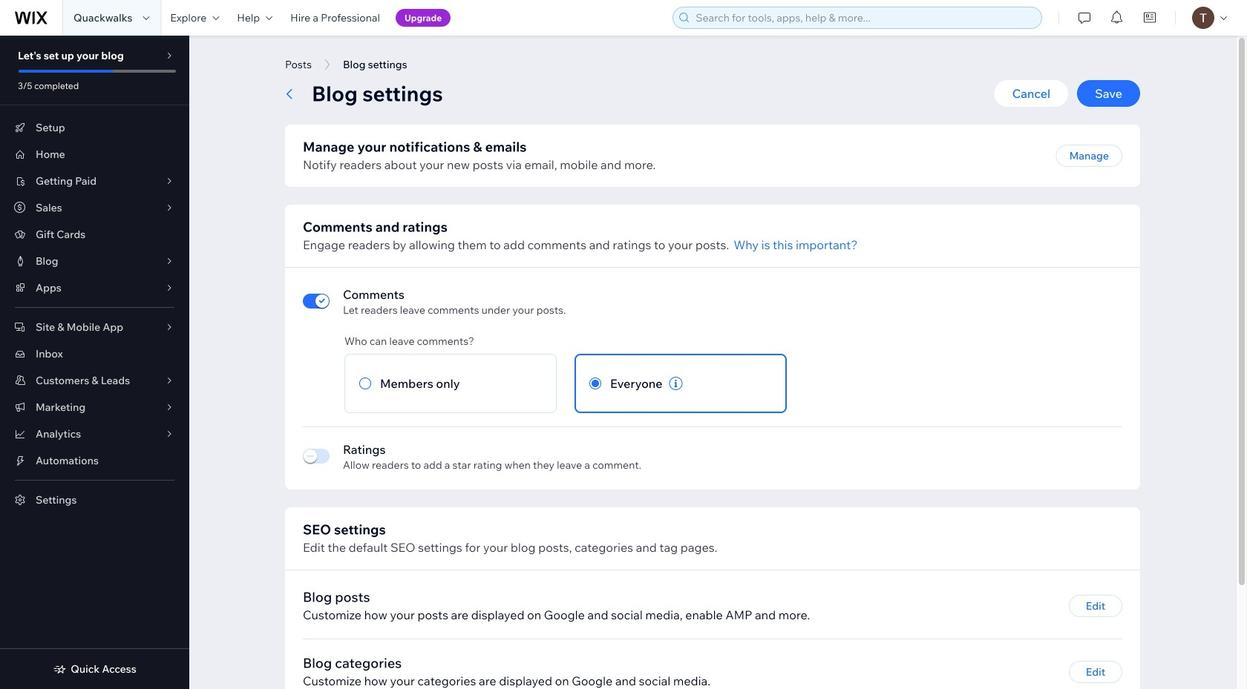 Task type: locate. For each thing, give the bounding box(es) containing it.
sidebar element
[[0, 36, 189, 690]]

option group
[[344, 354, 1123, 414]]



Task type: describe. For each thing, give the bounding box(es) containing it.
Search for tools, apps, help & more... field
[[691, 7, 1037, 28]]



Task type: vqa. For each thing, say whether or not it's contained in the screenshot.
sidebar element
yes



